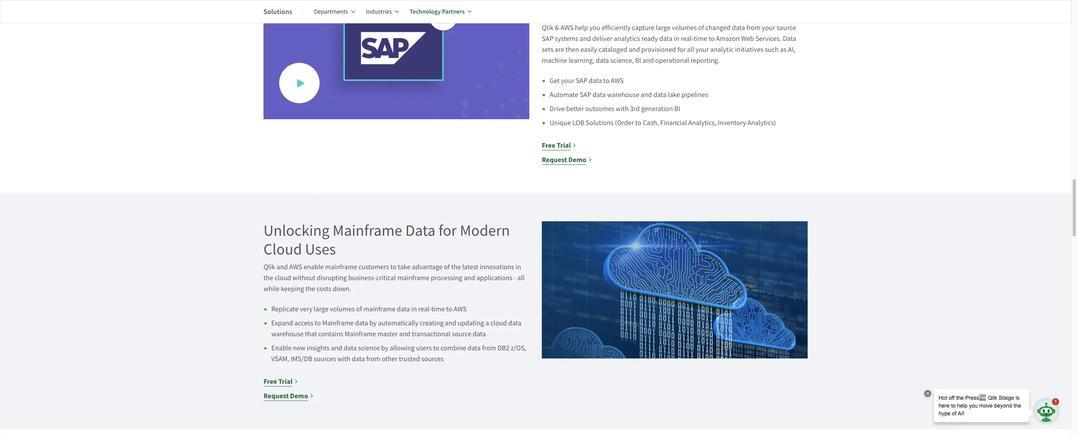 Task type: locate. For each thing, give the bounding box(es) containing it.
time
[[694, 34, 707, 43], [431, 305, 445, 314]]

request demo link down the unique at the top
[[542, 155, 592, 165]]

0 horizontal spatial solutions
[[264, 7, 292, 16]]

demo
[[568, 155, 586, 165], [290, 392, 308, 401]]

to
[[709, 34, 715, 43], [603, 77, 609, 86], [635, 119, 641, 128], [390, 263, 397, 272], [446, 305, 452, 314], [315, 319, 321, 328], [433, 344, 439, 353]]

volumes down the supercharge your cloud analytics with sap data
[[672, 24, 697, 32]]

0 vertical spatial time
[[694, 34, 707, 43]]

request down vsam,
[[264, 392, 289, 401]]

free trial
[[542, 141, 571, 150], [264, 377, 293, 386]]

2 sources from the left
[[421, 355, 444, 364]]

of inside qlik and aws enable mainframe customers to take advantage of the latest innovations in the cloud without disrupting business-critical mainframe processing and applications - all while keeping the costs down.
[[444, 263, 450, 272]]

automatically
[[378, 319, 418, 328]]

1 vertical spatial free trial
[[264, 377, 293, 386]]

such
[[765, 45, 779, 54]]

cloud
[[660, 0, 698, 1], [264, 239, 302, 259]]

mainframe
[[325, 263, 357, 272], [397, 274, 429, 283], [363, 305, 395, 314]]

request
[[542, 155, 567, 165], [264, 392, 289, 401]]

to up transactional
[[446, 305, 452, 314]]

free trial link for sap
[[542, 140, 577, 151]]

from for your
[[747, 24, 761, 32]]

1 vertical spatial source
[[452, 330, 471, 339]]

vsam,
[[271, 355, 289, 364]]

cloud up "keeping"
[[275, 274, 291, 283]]

in
[[674, 34, 679, 43], [516, 263, 521, 272], [411, 305, 417, 314]]

allowing
[[390, 344, 415, 353]]

and up generation
[[641, 91, 652, 100]]

0 vertical spatial your
[[762, 24, 775, 32]]

bi right science,
[[635, 56, 641, 65]]

2 vertical spatial data
[[405, 221, 435, 241]]

free trial down vsam,
[[264, 377, 293, 386]]

1 horizontal spatial volumes
[[672, 24, 697, 32]]

warehouse up drive better outcomes with 3rd generation bi
[[607, 91, 639, 100]]

qlik left &
[[542, 24, 554, 32]]

and down contains
[[331, 344, 342, 353]]

data right the combine on the left
[[468, 344, 481, 353]]

1 vertical spatial your
[[696, 45, 709, 54]]

1 horizontal spatial mainframe
[[363, 305, 395, 314]]

0 vertical spatial trial
[[557, 141, 571, 150]]

0 vertical spatial solutions
[[264, 7, 292, 16]]

data up advantage
[[405, 221, 435, 241]]

large right very on the left bottom of page
[[314, 305, 328, 314]]

in up automatically
[[411, 305, 417, 314]]

0 vertical spatial warehouse
[[607, 91, 639, 100]]

free down the unique at the top
[[542, 141, 555, 150]]

1 vertical spatial qlik
[[264, 263, 275, 272]]

aws inside qlik and aws enable mainframe customers to take advantage of the latest innovations in the cloud without disrupting business-critical mainframe processing and applications - all while keeping the costs down.
[[289, 263, 302, 272]]

1 horizontal spatial request demo link
[[542, 155, 592, 165]]

1 horizontal spatial the
[[305, 285, 315, 294]]

to left take
[[390, 263, 397, 272]]

1 horizontal spatial demo
[[568, 155, 586, 165]]

0 horizontal spatial of
[[356, 305, 362, 314]]

data up the ai,
[[783, 34, 796, 43]]

for up the operational
[[678, 45, 686, 54]]

cloud inside the supercharge your cloud analytics with sap data
[[660, 0, 698, 1]]

while
[[264, 285, 279, 294]]

qlik inside qlik & aws help you efficiently capture large volumes of changed data from your source sap systems and deliver analytics ready data in real-time to amazon web services. data sets are then easily cataloged and provisioned for all your analytic initiatives such as ai, machine learning, data science, bi and operational reporting.
[[542, 24, 554, 32]]

request demo down the unique at the top
[[542, 155, 586, 165]]

enable new insights and data science by allowing users to combine data from db2 z/os, vsam, ims/db sources with data from other trusted sources
[[271, 344, 526, 364]]

trial down the unique at the top
[[557, 141, 571, 150]]

0 vertical spatial free trial
[[542, 141, 571, 150]]

0 horizontal spatial cloud
[[264, 239, 302, 259]]

advantage
[[412, 263, 443, 272]]

down.
[[333, 285, 351, 294]]

data
[[732, 24, 745, 32], [659, 34, 672, 43], [596, 56, 609, 65], [589, 77, 602, 86], [593, 91, 606, 100], [653, 91, 667, 100], [397, 305, 410, 314], [355, 319, 368, 328], [508, 319, 521, 328], [473, 330, 486, 339], [344, 344, 357, 353], [468, 344, 481, 353], [352, 355, 365, 364]]

1 horizontal spatial in
[[516, 263, 521, 272]]

by down replicate very large volumes of mainframe data in real-time to aws at the left bottom of page
[[370, 319, 377, 328]]

request for unlocking mainframe data for modern cloud uses
[[264, 392, 289, 401]]

analytics)
[[748, 119, 776, 128]]

1 vertical spatial cloud
[[264, 239, 302, 259]]

trial down vsam,
[[278, 377, 293, 386]]

0 horizontal spatial bi
[[635, 56, 641, 65]]

and inside the enable new insights and data science by allowing users to combine data from db2 z/os, vsam, ims/db sources with data from other trusted sources
[[331, 344, 342, 353]]

all up reporting.
[[687, 45, 694, 54]]

1 vertical spatial in
[[516, 263, 521, 272]]

web
[[741, 34, 754, 43]]

0 vertical spatial request
[[542, 155, 567, 165]]

of left 'changed'
[[698, 24, 704, 32]]

to up that
[[315, 319, 321, 328]]

0 vertical spatial for
[[678, 45, 686, 54]]

unlocking mainframe data for modern cloud uses
[[264, 221, 510, 259]]

2 horizontal spatial of
[[698, 24, 704, 32]]

of up processing
[[444, 263, 450, 272]]

solutions inside the "solutions" menu bar
[[264, 7, 292, 16]]

large
[[656, 24, 671, 32], [314, 305, 328, 314]]

in inside qlik and aws enable mainframe customers to take advantage of the latest innovations in the cloud without disrupting business-critical mainframe processing and applications - all while keeping the costs down.
[[516, 263, 521, 272]]

2 horizontal spatial in
[[674, 34, 679, 43]]

source inside qlik & aws help you efficiently capture large volumes of changed data from your source sap systems and deliver analytics ready data in real-time to amazon web services. data sets are then easily cataloged and provisioned for all your analytic initiatives such as ai, machine learning, data science, bi and operational reporting.
[[777, 24, 796, 32]]

request demo for sap
[[542, 155, 586, 165]]

of down "business-"
[[356, 305, 362, 314]]

1 vertical spatial all
[[518, 274, 525, 283]]

1 horizontal spatial from
[[482, 344, 496, 353]]

lob
[[572, 119, 584, 128]]

data down replicate very large volumes of mainframe data in real-time to aws at the left bottom of page
[[355, 319, 368, 328]]

with
[[763, 0, 792, 1], [616, 105, 629, 114], [337, 355, 350, 364]]

business-
[[348, 274, 376, 283]]

1 vertical spatial request demo
[[264, 392, 308, 401]]

of inside qlik & aws help you efficiently capture large volumes of changed data from your source sap systems and deliver analytics ready data in real-time to amazon web services. data sets are then easily cataloged and provisioned for all your analytic initiatives such as ai, machine learning, data science, bi and operational reporting.
[[698, 24, 704, 32]]

time up creating
[[431, 305, 445, 314]]

real- up creating
[[418, 305, 431, 314]]

1 horizontal spatial request demo
[[542, 155, 586, 165]]

cloud up without
[[264, 239, 302, 259]]

to right users in the left of the page
[[433, 344, 439, 353]]

to up automate sap data warehouse and data lake pipelines
[[603, 77, 609, 86]]

mainframe up contains
[[322, 319, 354, 328]]

and right creating
[[445, 319, 456, 328]]

to down 'changed'
[[709, 34, 715, 43]]

0 vertical spatial real-
[[681, 34, 694, 43]]

mainframe up customers
[[333, 221, 402, 241]]

1 vertical spatial request demo link
[[264, 391, 314, 402]]

data left science
[[344, 344, 357, 353]]

1 vertical spatial of
[[444, 263, 450, 272]]

demo for uses
[[290, 392, 308, 401]]

demo down "ims/db"
[[290, 392, 308, 401]]

analytic
[[710, 45, 734, 54]]

2 horizontal spatial from
[[747, 24, 761, 32]]

data
[[571, 0, 601, 20], [783, 34, 796, 43], [405, 221, 435, 241]]

data up automatically
[[397, 305, 410, 314]]

z/os,
[[511, 344, 526, 353]]

aws inside qlik & aws help you efficiently capture large volumes of changed data from your source sap systems and deliver analytics ready data in real-time to amazon web services. data sets are then easily cataloged and provisioned for all your analytic initiatives such as ai, machine learning, data science, bi and operational reporting.
[[561, 24, 574, 32]]

volumes
[[672, 24, 697, 32], [330, 305, 355, 314]]

mainframe up science
[[345, 330, 376, 339]]

0 horizontal spatial warehouse
[[271, 330, 304, 339]]

financial
[[660, 119, 687, 128]]

and down automatically
[[399, 330, 410, 339]]

0 vertical spatial the
[[451, 263, 461, 272]]

1 vertical spatial by
[[381, 344, 388, 353]]

from up web
[[747, 24, 761, 32]]

and down latest on the left bottom of page
[[464, 274, 475, 283]]

trial
[[557, 141, 571, 150], [278, 377, 293, 386]]

a
[[486, 319, 489, 328]]

from inside qlik & aws help you efficiently capture large volumes of changed data from your source sap systems and deliver analytics ready data in real-time to amazon web services. data sets are then easily cataloged and provisioned for all your analytic initiatives such as ai, machine learning, data science, bi and operational reporting.
[[747, 24, 761, 32]]

source down "updating"
[[452, 330, 471, 339]]

sources down users in the left of the page
[[421, 355, 444, 364]]

your right get
[[561, 77, 575, 86]]

1 horizontal spatial free trial link
[[542, 140, 577, 151]]

1 vertical spatial cloud
[[490, 319, 507, 328]]

1 horizontal spatial your
[[696, 45, 709, 54]]

1 horizontal spatial all
[[687, 45, 694, 54]]

1 horizontal spatial with
[[616, 105, 629, 114]]

mainframe down take
[[397, 274, 429, 283]]

time down 'changed'
[[694, 34, 707, 43]]

1 horizontal spatial of
[[444, 263, 450, 272]]

0 horizontal spatial by
[[370, 319, 377, 328]]

sap
[[542, 0, 568, 20], [542, 34, 553, 43], [576, 77, 587, 86], [580, 91, 591, 100]]

real- up the operational
[[681, 34, 694, 43]]

volumes down down.
[[330, 305, 355, 314]]

the down without
[[305, 285, 315, 294]]

access
[[294, 319, 313, 328]]

and down provisioned
[[643, 56, 654, 65]]

from left db2
[[482, 344, 496, 353]]

new
[[293, 344, 305, 353]]

1 vertical spatial mainframe
[[397, 274, 429, 283]]

data inside the supercharge your cloud analytics with sap data
[[571, 0, 601, 20]]

1 vertical spatial trial
[[278, 377, 293, 386]]

data down science
[[352, 355, 365, 364]]

0 vertical spatial of
[[698, 24, 704, 32]]

3rd
[[630, 105, 640, 114]]

all
[[687, 45, 694, 54], [518, 274, 525, 283]]

1 vertical spatial request
[[264, 392, 289, 401]]

0 horizontal spatial sources
[[314, 355, 336, 364]]

combine
[[441, 344, 466, 353]]

db2
[[498, 344, 509, 353]]

bi
[[635, 56, 641, 65], [674, 105, 680, 114]]

free trial link
[[542, 140, 577, 151], [264, 376, 298, 387]]

data down learning, at the top of the page
[[589, 77, 602, 86]]

all right - at the bottom left of page
[[518, 274, 525, 283]]

then
[[566, 45, 579, 54]]

1 horizontal spatial trial
[[557, 141, 571, 150]]

qlik inside qlik and aws enable mainframe customers to take advantage of the latest innovations in the cloud without disrupting business-critical mainframe processing and applications - all while keeping the costs down.
[[264, 263, 275, 272]]

free trial down the unique at the top
[[542, 141, 571, 150]]

free trial link for cloud
[[264, 376, 298, 387]]

0 vertical spatial cloud
[[275, 274, 291, 283]]

0 vertical spatial demo
[[568, 155, 586, 165]]

request demo down vsam,
[[264, 392, 308, 401]]

1 horizontal spatial free trial
[[542, 141, 571, 150]]

1 vertical spatial real-
[[418, 305, 431, 314]]

of
[[698, 24, 704, 32], [444, 263, 450, 272], [356, 305, 362, 314]]

0 horizontal spatial volumes
[[330, 305, 355, 314]]

pipelines
[[681, 91, 708, 100]]

2 horizontal spatial data
[[783, 34, 796, 43]]

2 horizontal spatial with
[[763, 0, 792, 1]]

qlik for sap
[[542, 24, 554, 32]]

1 horizontal spatial qlik
[[542, 24, 554, 32]]

solutions menu bar
[[264, 2, 483, 21]]

0 horizontal spatial free trial
[[264, 377, 293, 386]]

2 vertical spatial mainframe
[[363, 305, 395, 314]]

the up while
[[264, 274, 273, 283]]

uses
[[305, 239, 336, 259]]

0 horizontal spatial cloud
[[275, 274, 291, 283]]

0 horizontal spatial free trial link
[[264, 376, 298, 387]]

request for supercharge your cloud analytics with sap data
[[542, 155, 567, 165]]

sap up &
[[542, 0, 568, 20]]

0 vertical spatial volumes
[[672, 24, 697, 32]]

sap down learning, at the top of the page
[[576, 77, 587, 86]]

aws up without
[[289, 263, 302, 272]]

sources down insights
[[314, 355, 336, 364]]

cloud right a
[[490, 319, 507, 328]]

aws right &
[[561, 24, 574, 32]]

warehouse down expand
[[271, 330, 304, 339]]

in up provisioned
[[674, 34, 679, 43]]

1 vertical spatial free trial link
[[264, 376, 298, 387]]

processing
[[431, 274, 462, 283]]

0 vertical spatial data
[[571, 0, 601, 20]]

0 vertical spatial mainframe
[[333, 221, 402, 241]]

0 horizontal spatial your
[[561, 77, 575, 86]]

1 vertical spatial warehouse
[[271, 330, 304, 339]]

warehouse
[[607, 91, 639, 100], [271, 330, 304, 339]]

1 vertical spatial data
[[783, 34, 796, 43]]

demo down lob
[[568, 155, 586, 165]]

0 horizontal spatial the
[[264, 274, 273, 283]]

in up - at the bottom left of page
[[516, 263, 521, 272]]

cloud inside expand access to mainframe data by automatically creating and updating a cloud data warehouse that contains mainframe master and transactional source data
[[490, 319, 507, 328]]

for left modern on the left bottom
[[439, 221, 457, 241]]

bi down lake
[[674, 105, 680, 114]]

0 horizontal spatial data
[[405, 221, 435, 241]]

qlik
[[542, 24, 554, 32], [264, 263, 275, 272]]

0 vertical spatial by
[[370, 319, 377, 328]]

by up other
[[381, 344, 388, 353]]

2 vertical spatial of
[[356, 305, 362, 314]]

1 vertical spatial demo
[[290, 392, 308, 401]]

to inside qlik & aws help you efficiently capture large volumes of changed data from your source sap systems and deliver analytics ready data in real-time to amazon web services. data sets are then easily cataloged and provisioned for all your analytic initiatives such as ai, machine learning, data science, bi and operational reporting.
[[709, 34, 715, 43]]

free trial for sap
[[542, 141, 571, 150]]

data left lake
[[653, 91, 667, 100]]

request demo
[[542, 155, 586, 165], [264, 392, 308, 401]]

2 vertical spatial with
[[337, 355, 350, 364]]

automate
[[550, 91, 578, 100]]

the left latest on the left bottom of page
[[451, 263, 461, 272]]

request down the unique at the top
[[542, 155, 567, 165]]

2 horizontal spatial the
[[451, 263, 461, 272]]

free
[[542, 141, 555, 150], [264, 377, 277, 386]]

free trial link down the unique at the top
[[542, 140, 577, 151]]

cloud right the your on the right top
[[660, 0, 698, 1]]

reporting.
[[691, 56, 720, 65]]

1 horizontal spatial source
[[777, 24, 796, 32]]

0 vertical spatial bi
[[635, 56, 641, 65]]

1 horizontal spatial large
[[656, 24, 671, 32]]

1 vertical spatial volumes
[[330, 305, 355, 314]]

1 vertical spatial free
[[264, 377, 277, 386]]

source up services.
[[777, 24, 796, 32]]

sources
[[314, 355, 336, 364], [421, 355, 444, 364]]

1 vertical spatial the
[[264, 274, 273, 283]]

0 vertical spatial request demo link
[[542, 155, 592, 165]]

data down a
[[473, 330, 486, 339]]

from for db2
[[482, 344, 496, 353]]

sap up sets
[[542, 34, 553, 43]]

customers
[[359, 263, 389, 272]]

and down the analytics
[[629, 45, 640, 54]]

1 vertical spatial large
[[314, 305, 328, 314]]

your
[[762, 24, 775, 32], [696, 45, 709, 54], [561, 77, 575, 86]]

your up services.
[[762, 24, 775, 32]]

0 horizontal spatial large
[[314, 305, 328, 314]]

master
[[377, 330, 398, 339]]

1 horizontal spatial sources
[[421, 355, 444, 364]]

large up ready
[[656, 24, 671, 32]]

enable
[[271, 344, 292, 353]]

automate sap data warehouse and data lake pipelines
[[550, 91, 708, 100]]

0 horizontal spatial time
[[431, 305, 445, 314]]

request demo for cloud
[[264, 392, 308, 401]]

mainframe up disrupting
[[325, 263, 357, 272]]

are
[[555, 45, 564, 54]]

unique
[[550, 119, 571, 128]]

by
[[370, 319, 377, 328], [381, 344, 388, 353]]

0 horizontal spatial trial
[[278, 377, 293, 386]]

1 horizontal spatial time
[[694, 34, 707, 43]]

request demo link down vsam,
[[264, 391, 314, 402]]

data up "outcomes" at right top
[[593, 91, 606, 100]]

volumes inside qlik & aws help you efficiently capture large volumes of changed data from your source sap systems and deliver analytics ready data in real-time to amazon web services. data sets are then easily cataloged and provisioned for all your analytic initiatives such as ai, machine learning, data science, bi and operational reporting.
[[672, 24, 697, 32]]

0 vertical spatial cloud
[[660, 0, 698, 1]]

aws up automate sap data warehouse and data lake pipelines
[[611, 77, 624, 86]]

1 horizontal spatial data
[[571, 0, 601, 20]]

your up reporting.
[[696, 45, 709, 54]]

by inside expand access to mainframe data by automatically creating and updating a cloud data warehouse that contains mainframe master and transactional source data
[[370, 319, 377, 328]]

from down science
[[366, 355, 380, 364]]

with inside the supercharge your cloud analytics with sap data
[[763, 0, 792, 1]]

2 vertical spatial the
[[305, 285, 315, 294]]

0 vertical spatial qlik
[[542, 24, 554, 32]]



Task type: vqa. For each thing, say whether or not it's contained in the screenshot.
topmost The "Request"
yes



Task type: describe. For each thing, give the bounding box(es) containing it.
data up web
[[732, 24, 745, 32]]

supercharge
[[542, 0, 624, 1]]

2 vertical spatial mainframe
[[345, 330, 376, 339]]

trial for cloud
[[278, 377, 293, 386]]

get
[[550, 77, 560, 86]]

partners
[[442, 7, 465, 16]]

help
[[575, 24, 588, 32]]

systems
[[555, 34, 578, 43]]

mainframe inside unlocking mainframe data for modern cloud uses
[[333, 221, 402, 241]]

unlocking
[[264, 221, 330, 241]]

better
[[566, 105, 584, 114]]

ai,
[[788, 45, 795, 54]]

data inside qlik & aws help you efficiently capture large volumes of changed data from your source sap systems and deliver analytics ready data in real-time to amazon web services. data sets are then easily cataloged and provisioned for all your analytic initiatives such as ai, machine learning, data science, bi and operational reporting.
[[783, 34, 796, 43]]

departments link
[[314, 2, 355, 21]]

2 horizontal spatial your
[[762, 24, 775, 32]]

transactional
[[412, 330, 451, 339]]

2 vertical spatial from
[[366, 355, 380, 364]]

sap inside qlik & aws help you efficiently capture large volumes of changed data from your source sap systems and deliver analytics ready data in real-time to amazon web services. data sets are then easily cataloged and provisioned for all your analytic initiatives such as ai, machine learning, data science, bi and operational reporting.
[[542, 34, 553, 43]]

of for for
[[444, 263, 450, 272]]

cloud inside qlik and aws enable mainframe customers to take advantage of the latest innovations in the cloud without disrupting business-critical mainframe processing and applications - all while keeping the costs down.
[[275, 274, 291, 283]]

departments
[[314, 8, 348, 16]]

modern
[[460, 221, 510, 241]]

replicate very large volumes of mainframe data in real-time to aws
[[271, 305, 467, 314]]

aws up "updating"
[[454, 305, 467, 314]]

in inside qlik & aws help you efficiently capture large volumes of changed data from your source sap systems and deliver analytics ready data in real-time to amazon web services. data sets are then easily cataloged and provisioned for all your analytic initiatives such as ai, machine learning, data science, bi and operational reporting.
[[674, 34, 679, 43]]

initiatives
[[735, 45, 764, 54]]

other
[[382, 355, 398, 364]]

1 vertical spatial mainframe
[[322, 319, 354, 328]]

free for supercharge your cloud analytics with sap data
[[542, 141, 555, 150]]

as
[[780, 45, 787, 54]]

cloud inside unlocking mainframe data for modern cloud uses
[[264, 239, 302, 259]]

easily
[[581, 45, 597, 54]]

expand
[[271, 319, 293, 328]]

disrupting
[[317, 274, 347, 283]]

expand access to mainframe data by automatically creating and updating a cloud data warehouse that contains mainframe master and transactional source data
[[271, 319, 521, 339]]

analytics,
[[688, 119, 717, 128]]

operational
[[655, 56, 689, 65]]

all inside qlik & aws help you efficiently capture large volumes of changed data from your source sap systems and deliver analytics ready data in real-time to amazon web services. data sets are then easily cataloged and provisioned for all your analytic initiatives such as ai, machine learning, data science, bi and operational reporting.
[[687, 45, 694, 54]]

services.
[[755, 34, 782, 43]]

amazon
[[716, 34, 740, 43]]

ims/db
[[291, 355, 312, 364]]

1 horizontal spatial solutions
[[586, 119, 614, 128]]

very
[[300, 305, 312, 314]]

technology partners link
[[410, 2, 472, 21]]

for inside qlik & aws help you efficiently capture large volumes of changed data from your source sap systems and deliver analytics ready data in real-time to amazon web services. data sets are then easily cataloged and provisioned for all your analytic initiatives such as ai, machine learning, data science, bi and operational reporting.
[[678, 45, 686, 54]]

and up "keeping"
[[277, 263, 288, 272]]

lake
[[668, 91, 680, 100]]

your
[[627, 0, 657, 1]]

all inside qlik and aws enable mainframe customers to take advantage of the latest innovations in the cloud without disrupting business-critical mainframe processing and applications - all while keeping the costs down.
[[518, 274, 525, 283]]

by inside the enable new insights and data science by allowing users to combine data from db2 z/os, vsam, ims/db sources with data from other trusted sources
[[381, 344, 388, 353]]

cash,
[[643, 119, 659, 128]]

replicate
[[271, 305, 298, 314]]

trusted
[[399, 355, 420, 364]]

efficiently
[[602, 24, 631, 32]]

get your sap data to aws
[[550, 77, 624, 86]]

capture
[[632, 24, 655, 32]]

real- inside qlik & aws help you efficiently capture large volumes of changed data from your source sap systems and deliver analytics ready data in real-time to amazon web services. data sets are then easily cataloged and provisioned for all your analytic initiatives such as ai, machine learning, data science, bi and operational reporting.
[[681, 34, 694, 43]]

critical
[[376, 274, 396, 283]]

trial for sap
[[557, 141, 571, 150]]

to left cash, on the right top of the page
[[635, 119, 641, 128]]

keeping
[[281, 285, 304, 294]]

supercharge your cloud analytics with sap data
[[542, 0, 792, 20]]

latest
[[462, 263, 478, 272]]

1 vertical spatial time
[[431, 305, 445, 314]]

drive better outcomes with 3rd generation bi
[[550, 105, 680, 114]]

0 horizontal spatial mainframe
[[325, 263, 357, 272]]

drive
[[550, 105, 565, 114]]

1 horizontal spatial bi
[[674, 105, 680, 114]]

source inside expand access to mainframe data by automatically creating and updating a cloud data warehouse that contains mainframe master and transactional source data
[[452, 330, 471, 339]]

learning,
[[569, 56, 595, 65]]

changed
[[705, 24, 731, 32]]

inventory
[[718, 119, 746, 128]]

sap inside the supercharge your cloud analytics with sap data
[[542, 0, 568, 20]]

0 horizontal spatial in
[[411, 305, 417, 314]]

data up z/os,
[[508, 319, 521, 328]]

data up provisioned
[[659, 34, 672, 43]]

contains
[[318, 330, 343, 339]]

unique lob solutions (order to cash, financial analytics, inventory analytics)
[[550, 119, 776, 128]]

generation
[[641, 105, 673, 114]]

2 horizontal spatial mainframe
[[397, 274, 429, 283]]

0 horizontal spatial real-
[[418, 305, 431, 314]]

data inside unlocking mainframe data for modern cloud uses
[[405, 221, 435, 241]]

enable
[[304, 263, 324, 272]]

without
[[293, 274, 315, 283]]

machine
[[542, 56, 567, 65]]

ready
[[641, 34, 658, 43]]

sap down get your sap data to aws
[[580, 91, 591, 100]]

qlik and aws enable mainframe customers to take advantage of the latest innovations in the cloud without disrupting business-critical mainframe processing and applications - all while keeping the costs down.
[[264, 263, 525, 294]]

demo for data
[[568, 155, 586, 165]]

time inside qlik & aws help you efficiently capture large volumes of changed data from your source sap systems and deliver analytics ready data in real-time to amazon web services. data sets are then easily cataloged and provisioned for all your analytic initiatives such as ai, machine learning, data science, bi and operational reporting.
[[694, 34, 707, 43]]

to inside expand access to mainframe data by automatically creating and updating a cloud data warehouse that contains mainframe master and transactional source data
[[315, 319, 321, 328]]

qlik for cloud
[[264, 263, 275, 272]]

take
[[398, 263, 411, 272]]

qlik & aws help you efficiently capture large volumes of changed data from your source sap systems and deliver analytics ready data in real-time to amazon web services. data sets are then easily cataloged and provisioned for all your analytic initiatives such as ai, machine learning, data science, bi and operational reporting.
[[542, 24, 796, 65]]

science,
[[610, 56, 634, 65]]

industries link
[[366, 2, 399, 21]]

cataloged
[[599, 45, 627, 54]]

analytics
[[701, 0, 760, 1]]

outcomes
[[585, 105, 614, 114]]

request demo link for cloud
[[264, 391, 314, 402]]

data down cataloged
[[596, 56, 609, 65]]

that
[[305, 330, 317, 339]]

with inside the enable new insights and data science by allowing users to combine data from db2 z/os, vsam, ims/db sources with data from other trusted sources
[[337, 355, 350, 364]]

free trial for cloud
[[264, 377, 293, 386]]

users
[[416, 344, 432, 353]]

creating
[[420, 319, 444, 328]]

technology partners
[[410, 7, 465, 16]]

of for analytics
[[698, 24, 704, 32]]

1 sources from the left
[[314, 355, 336, 364]]

updating
[[458, 319, 484, 328]]

for inside unlocking mainframe data for modern cloud uses
[[439, 221, 457, 241]]

and up easily
[[580, 34, 591, 43]]

request demo link for sap
[[542, 155, 592, 165]]

provisioned
[[641, 45, 676, 54]]

to inside the enable new insights and data science by allowing users to combine data from db2 z/os, vsam, ims/db sources with data from other trusted sources
[[433, 344, 439, 353]]

&
[[555, 24, 559, 32]]

applications
[[476, 274, 513, 283]]

costs
[[317, 285, 331, 294]]

(order
[[615, 119, 634, 128]]

-
[[514, 274, 516, 283]]

to inside qlik and aws enable mainframe customers to take advantage of the latest innovations in the cloud without disrupting business-critical mainframe processing and applications - all while keeping the costs down.
[[390, 263, 397, 272]]

bi inside qlik & aws help you efficiently capture large volumes of changed data from your source sap systems and deliver analytics ready data in real-time to amazon web services. data sets are then easily cataloged and provisioned for all your analytic initiatives such as ai, machine learning, data science, bi and operational reporting.
[[635, 56, 641, 65]]

sets
[[542, 45, 553, 54]]

industries
[[366, 8, 392, 16]]

you
[[589, 24, 600, 32]]

technology
[[410, 7, 441, 16]]

deliver
[[592, 34, 612, 43]]

science
[[358, 344, 380, 353]]

free for unlocking mainframe data for modern cloud uses
[[264, 377, 277, 386]]

warehouse inside expand access to mainframe data by automatically creating and updating a cloud data warehouse that contains mainframe master and transactional source data
[[271, 330, 304, 339]]

large inside qlik & aws help you efficiently capture large volumes of changed data from your source sap systems and deliver analytics ready data in real-time to amazon web services. data sets are then easily cataloged and provisioned for all your analytic initiatives such as ai, machine learning, data science, bi and operational reporting.
[[656, 24, 671, 32]]



